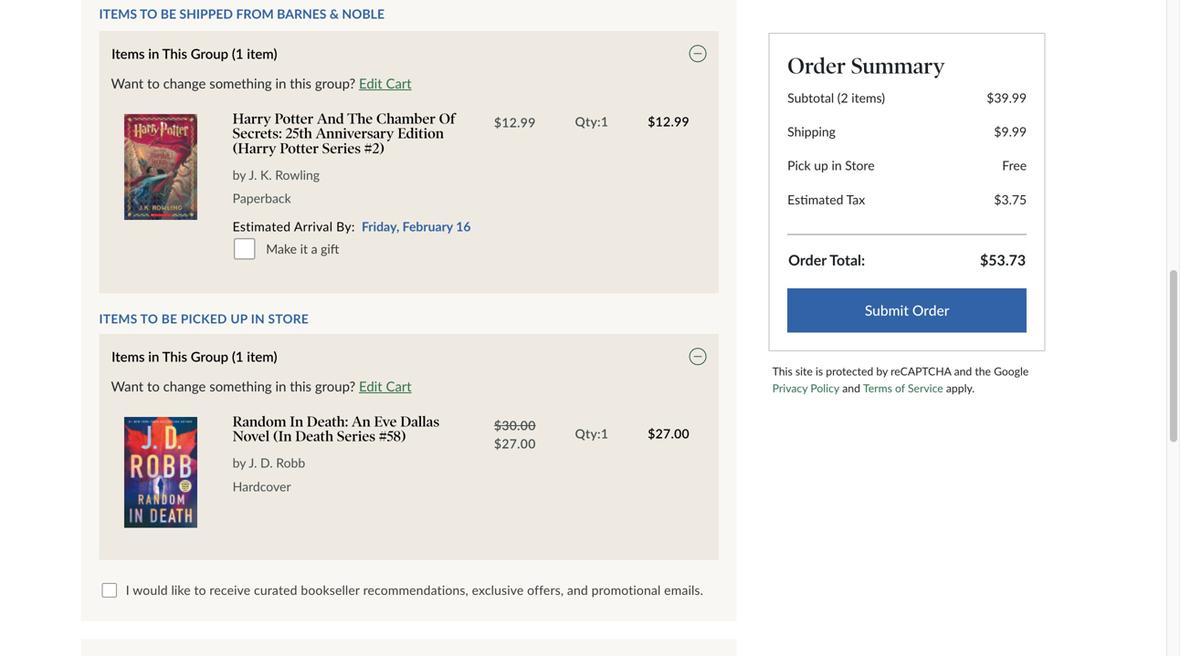 Task type: describe. For each thing, give the bounding box(es) containing it.
title: harry potter and the chamber of secrets: 25th anniversary edition (harry potter series #2), author: j. k. rowling image
[[122, 111, 200, 223]]

make
[[266, 241, 297, 257]]

shipped
[[179, 6, 233, 21]]

this for picked
[[162, 349, 187, 365]]

arrival
[[294, 219, 333, 234]]

something for from
[[209, 75, 272, 91]]

make it a gift
[[263, 241, 339, 257]]

1 horizontal spatial $12.99
[[648, 114, 690, 129]]

j. for random in death: an eve dallas novel (in death series #58)
[[249, 456, 257, 471]]

bookseller
[[301, 583, 360, 599]]

qty:1 for dallas
[[575, 426, 609, 442]]

and inside harry potter and the chamber of secrets: 25th anniversary edition (harry potter series #2)
[[317, 110, 344, 127]]

offers,
[[527, 583, 564, 599]]

hardcover
[[233, 479, 291, 495]]

items in this group (1 item) for shipped
[[112, 45, 277, 62]]

site
[[796, 365, 813, 378]]

cart for items to be picked up in store
[[386, 378, 412, 395]]

edition
[[398, 125, 444, 142]]

by:
[[336, 219, 355, 234]]

k.
[[260, 167, 272, 183]]

shipping
[[788, 124, 836, 139]]

and right offers,
[[567, 583, 588, 599]]

from
[[236, 6, 274, 21]]

free
[[1002, 158, 1027, 173]]

to down 'items to be picked up in store'
[[147, 378, 160, 395]]

&
[[330, 6, 339, 21]]

0 vertical spatial up
[[814, 158, 829, 173]]

change for shipped
[[163, 75, 206, 91]]

random in death: an eve dallas novel (in death series #58) link
[[233, 413, 459, 446]]

0 horizontal spatial $27.00
[[494, 436, 536, 452]]

estimated for estimated arrival by: friday, february 16
[[233, 219, 291, 234]]

$30.00
[[494, 418, 536, 433]]

and down protected
[[843, 382, 861, 395]]

would
[[133, 583, 168, 599]]

items to be shipped from barnes & noble
[[99, 6, 385, 21]]

the inside this site is protected by recaptcha and the google privacy policy and terms of service apply.
[[975, 365, 991, 378]]

chamber
[[376, 110, 436, 127]]

series inside random in death: an eve dallas novel (in death series #58)
[[337, 428, 376, 446]]

i would like to receive curated bookseller recommendations, exclusive offers, and promotional emails.
[[126, 583, 704, 599]]

google
[[994, 365, 1029, 378]]

16
[[456, 219, 471, 234]]

j. for harry potter and the chamber of secrets: 25th anniversary edition (harry potter series #2)
[[249, 167, 257, 183]]

estimated tax
[[788, 192, 865, 207]]

to left picked
[[140, 312, 158, 327]]

(2 items)
[[838, 90, 885, 105]]

and up apply.
[[954, 365, 972, 378]]

random
[[233, 413, 286, 431]]

group? for store
[[315, 378, 356, 395]]

terms of service link
[[863, 382, 944, 395]]

harry potter and the chamber of secrets: 25th anniversary edition (harry potter series #2)
[[233, 110, 455, 157]]

protected
[[826, 365, 874, 378]]

edit for items to be shipped from barnes & noble
[[359, 75, 382, 91]]

series inside harry potter and the chamber of secrets: 25th anniversary edition (harry potter series #2)
[[322, 140, 361, 157]]

promotional
[[592, 583, 661, 599]]

curated
[[254, 583, 298, 599]]

(in
[[273, 428, 292, 446]]

i
[[126, 583, 130, 599]]

by for random in death: an eve dallas novel (in death series #58)
[[233, 456, 246, 471]]

$53.73
[[980, 251, 1026, 269]]

subtotal
[[788, 90, 834, 105]]

picked
[[181, 312, 227, 327]]

secrets:
[[233, 125, 282, 142]]

is
[[816, 365, 823, 378]]

25th
[[286, 125, 312, 142]]

by for harry potter and the chamber of secrets: 25th anniversary edition (harry potter series #2)
[[233, 167, 246, 183]]

title: random in death: an eve dallas novel (in death series #58), author: j. d. robb image
[[122, 415, 200, 531]]

recommendations,
[[363, 583, 469, 599]]

rowling
[[275, 167, 320, 183]]

1 horizontal spatial $27.00
[[648, 426, 690, 442]]

death:
[[307, 413, 348, 431]]

emails.
[[664, 583, 704, 599]]

this for shipped
[[162, 45, 187, 62]]

eve
[[374, 413, 397, 431]]

of inside this site is protected by recaptcha and the google privacy policy and terms of service apply.
[[895, 382, 905, 395]]

dallas
[[400, 413, 440, 431]]

change for picked
[[163, 378, 206, 395]]

a
[[311, 241, 318, 257]]

items to be picked up in store
[[99, 312, 309, 327]]

barnes
[[277, 6, 327, 21]]

$9.99
[[994, 124, 1027, 139]]

order summary
[[788, 53, 945, 79]]

anniversary
[[316, 125, 394, 142]]

0 vertical spatial potter
[[275, 110, 314, 127]]

novel
[[233, 428, 270, 446]]

by inside this site is protected by recaptcha and the google privacy policy and terms of service apply.
[[876, 365, 888, 378]]

subtotal (2 items)
[[788, 90, 885, 105]]

like
[[171, 583, 191, 599]]

noble
[[342, 6, 385, 21]]

#2)
[[364, 140, 385, 157]]

harry
[[233, 110, 271, 127]]

want for items to be shipped from barnes & noble
[[111, 75, 144, 91]]

$39.99
[[987, 90, 1027, 105]]

it
[[300, 241, 308, 257]]

february
[[403, 219, 453, 234]]

in inside random in death: an eve dallas novel (in death series #58)
[[290, 413, 303, 431]]



Task type: locate. For each thing, give the bounding box(es) containing it.
group?
[[315, 75, 356, 91], [315, 378, 356, 395]]

1 j. from the top
[[249, 167, 257, 183]]

want
[[111, 75, 144, 91], [111, 378, 144, 395]]

terms
[[863, 382, 893, 395]]

0 vertical spatial group?
[[315, 75, 356, 91]]

#58)
[[379, 428, 406, 446]]

receive
[[210, 583, 251, 599]]

exclusive
[[472, 583, 524, 599]]

order up subtotal
[[788, 53, 846, 79]]

1 edit from the top
[[359, 75, 382, 91]]

0 vertical spatial edit cart link
[[359, 75, 412, 91]]

gift
[[321, 241, 339, 257]]

service
[[908, 382, 944, 395]]

1 change from the top
[[163, 75, 206, 91]]

something up random
[[209, 378, 272, 395]]

1 horizontal spatial up
[[814, 158, 829, 173]]

1 cart from the top
[[386, 75, 412, 91]]

store
[[845, 158, 875, 173], [268, 312, 309, 327]]

estimated arrival by: friday, february 16
[[233, 219, 471, 234]]

death
[[295, 428, 334, 446]]

$27.00
[[648, 426, 690, 442], [494, 436, 536, 452]]

1 vertical spatial estimated
[[233, 219, 291, 234]]

1 vertical spatial up
[[231, 312, 248, 327]]

2 remove image from the top
[[689, 348, 707, 366]]

2 vertical spatial by
[[233, 456, 246, 471]]

apply.
[[946, 382, 975, 395]]

0 horizontal spatial $12.99
[[494, 115, 536, 130]]

1 want from the top
[[111, 75, 144, 91]]

1 group? from the top
[[315, 75, 356, 91]]

this for &
[[290, 75, 312, 91]]

group? up the death:
[[315, 378, 356, 395]]

pick up in store
[[788, 158, 875, 173]]

0 horizontal spatial store
[[268, 312, 309, 327]]

cart up eve
[[386, 378, 412, 395]]

want for items to be picked up in store
[[111, 378, 144, 395]]

group (1 item) down picked
[[191, 349, 277, 365]]

qty:1
[[575, 114, 609, 129], [575, 426, 609, 442]]

0 vertical spatial order
[[788, 53, 846, 79]]

want to change something in this group? edit cart for in
[[111, 378, 412, 395]]

0 vertical spatial something
[[209, 75, 272, 91]]

0 horizontal spatial of
[[439, 110, 455, 127]]

by
[[233, 167, 246, 183], [876, 365, 888, 378], [233, 456, 246, 471]]

0 vertical spatial by
[[233, 167, 246, 183]]

order left total
[[789, 251, 827, 269]]

0 vertical spatial cart
[[386, 75, 412, 91]]

1 vertical spatial j.
[[249, 456, 257, 471]]

1 qty:1 from the top
[[575, 114, 609, 129]]

0 vertical spatial series
[[322, 140, 361, 157]]

this down 'items to be picked up in store'
[[162, 349, 187, 365]]

be
[[161, 6, 176, 21], [162, 312, 177, 327]]

1 horizontal spatial estimated
[[788, 192, 844, 207]]

0 vertical spatial want
[[111, 75, 144, 91]]

j. inside by j. k. rowling paperback
[[249, 167, 257, 183]]

edit cart link for items to be shipped from barnes & noble
[[359, 75, 412, 91]]

1 vertical spatial order
[[789, 251, 827, 269]]

store down make at the top of page
[[268, 312, 309, 327]]

1 vertical spatial want to change something in this group? edit cart
[[111, 378, 412, 395]]

2 group (1 item) from the top
[[191, 349, 277, 365]]

order total :
[[789, 251, 865, 269]]

1 vertical spatial edit
[[359, 378, 382, 395]]

edit cart link for items to be picked up in store
[[359, 378, 412, 395]]

1 vertical spatial series
[[337, 428, 376, 446]]

this up the death:
[[290, 378, 312, 395]]

1 this from the top
[[290, 75, 312, 91]]

group (1 item)
[[191, 45, 277, 62], [191, 349, 277, 365]]

the inside harry potter and the chamber of secrets: 25th anniversary edition (harry potter series #2)
[[348, 110, 373, 127]]

1 edit cart link from the top
[[359, 75, 412, 91]]

remove image for qty:1
[[689, 348, 707, 366]]

this up privacy
[[773, 365, 793, 378]]

d.
[[260, 456, 273, 471]]

0 vertical spatial store
[[845, 158, 875, 173]]

1 something from the top
[[209, 75, 272, 91]]

2 cart from the top
[[386, 378, 412, 395]]

want to change something in this group? edit cart
[[111, 75, 412, 91], [111, 378, 412, 395]]

change down shipped
[[163, 75, 206, 91]]

0 vertical spatial items in this group (1 item)
[[112, 45, 277, 62]]

2 want to change something in this group? edit cart from the top
[[111, 378, 412, 395]]

0 vertical spatial remove image
[[689, 45, 707, 62]]

cart up "chamber" on the left
[[386, 75, 412, 91]]

robb
[[276, 456, 305, 471]]

be left shipped
[[161, 6, 176, 21]]

:
[[862, 251, 865, 269]]

be left picked
[[162, 312, 177, 327]]

want to change something in this group? edit cart for barnes
[[111, 75, 412, 91]]

items in this group (1 item) for picked
[[112, 349, 277, 365]]

0 horizontal spatial the
[[348, 110, 373, 127]]

0 vertical spatial group (1 item)
[[191, 45, 277, 62]]

and right 25th
[[317, 110, 344, 127]]

2 edit cart link from the top
[[359, 378, 412, 395]]

2 change from the top
[[163, 378, 206, 395]]

this inside this site is protected by recaptcha and the google privacy policy and terms of service apply.
[[773, 365, 793, 378]]

by inside by j. d. robb hardcover
[[233, 456, 246, 471]]

1 vertical spatial change
[[163, 378, 206, 395]]

policy
[[811, 382, 840, 395]]

group? up harry potter and the chamber of secrets: 25th anniversary edition (harry potter series #2)
[[315, 75, 356, 91]]

0 vertical spatial this
[[290, 75, 312, 91]]

group? for &
[[315, 75, 356, 91]]

group (1 item) down items to be shipped from barnes & noble
[[191, 45, 277, 62]]

store up tax
[[845, 158, 875, 173]]

j. left d.
[[249, 456, 257, 471]]

cart for items to be shipped from barnes & noble
[[386, 75, 412, 91]]

2 items in this group (1 item) from the top
[[112, 349, 277, 365]]

something
[[209, 75, 272, 91], [209, 378, 272, 395]]

0 horizontal spatial up
[[231, 312, 248, 327]]

random in death: an eve dallas novel (in death series #58)
[[233, 413, 440, 446]]

be for shipped
[[161, 6, 176, 21]]

2 something from the top
[[209, 378, 272, 395]]

the up #2)
[[348, 110, 373, 127]]

to right the like
[[194, 583, 206, 599]]

estimated for estimated tax
[[788, 192, 844, 207]]

items in this group (1 item) down 'items to be picked up in store'
[[112, 349, 277, 365]]

potter up rowling
[[280, 140, 319, 157]]

by up terms
[[876, 365, 888, 378]]

estimated down paperback
[[233, 219, 291, 234]]

want to change something in this group? edit cart up harry
[[111, 75, 412, 91]]

1 vertical spatial edit cart link
[[359, 378, 412, 395]]

series
[[322, 140, 361, 157], [337, 428, 376, 446]]

2 group? from the top
[[315, 378, 356, 395]]

edit cart link
[[359, 75, 412, 91], [359, 378, 412, 395]]

group (1 item) for up
[[191, 349, 277, 365]]

pick
[[788, 158, 811, 173]]

0 vertical spatial edit
[[359, 75, 382, 91]]

1 vertical spatial items in this group (1 item)
[[112, 349, 277, 365]]

change
[[163, 75, 206, 91], [163, 378, 206, 395]]

this for store
[[290, 378, 312, 395]]

1 want to change something in this group? edit cart from the top
[[111, 75, 412, 91]]

items
[[99, 6, 137, 21], [112, 45, 145, 62], [99, 312, 137, 327], [112, 349, 145, 365]]

want to change something in this group? edit cart up random
[[111, 378, 412, 395]]

estimated down 'pick up in store'
[[788, 192, 844, 207]]

0 vertical spatial j.
[[249, 167, 257, 183]]

1 vertical spatial be
[[162, 312, 177, 327]]

1 vertical spatial remove image
[[689, 348, 707, 366]]

0 vertical spatial of
[[439, 110, 455, 127]]

order for order summary
[[788, 53, 846, 79]]

up right picked
[[231, 312, 248, 327]]

tax
[[847, 192, 865, 207]]

1 vertical spatial of
[[895, 382, 905, 395]]

group (1 item) for from
[[191, 45, 277, 62]]

edit up an
[[359, 378, 382, 395]]

edit cart link up eve
[[359, 378, 412, 395]]

privacy
[[773, 382, 808, 395]]

j. left k.
[[249, 167, 257, 183]]

edit cart link up "chamber" on the left
[[359, 75, 412, 91]]

$3.75
[[994, 192, 1027, 207]]

by j. k. rowling paperback
[[233, 167, 320, 206]]

privacy policy link
[[773, 382, 840, 395]]

edit up "chamber" on the left
[[359, 75, 382, 91]]

1 vertical spatial group (1 item)
[[191, 349, 277, 365]]

potter
[[275, 110, 314, 127], [280, 140, 319, 157]]

an
[[352, 413, 371, 431]]

potter right harry
[[275, 110, 314, 127]]

of right terms
[[895, 382, 905, 395]]

1 vertical spatial this
[[290, 378, 312, 395]]

of inside harry potter and the chamber of secrets: 25th anniversary edition (harry potter series #2)
[[439, 110, 455, 127]]

1 vertical spatial qty:1
[[575, 426, 609, 442]]

the left google
[[975, 365, 991, 378]]

None submit
[[788, 289, 1027, 333]]

of
[[439, 110, 455, 127], [895, 382, 905, 395]]

2 qty:1 from the top
[[575, 426, 609, 442]]

1 vertical spatial by
[[876, 365, 888, 378]]

2 edit from the top
[[359, 378, 382, 395]]

change down 'items to be picked up in store'
[[163, 378, 206, 395]]

$30.00 $27.00
[[494, 418, 536, 452]]

paperback
[[233, 191, 291, 206]]

0 vertical spatial want to change something in this group? edit cart
[[111, 75, 412, 91]]

something up harry
[[209, 75, 272, 91]]

2 this from the top
[[290, 378, 312, 395]]

j. inside by j. d. robb hardcover
[[249, 456, 257, 471]]

edit for items to be picked up in store
[[359, 378, 382, 395]]

by left k.
[[233, 167, 246, 183]]

edit
[[359, 75, 382, 91], [359, 378, 382, 395]]

0 vertical spatial be
[[161, 6, 176, 21]]

1 horizontal spatial of
[[895, 382, 905, 395]]

0 vertical spatial change
[[163, 75, 206, 91]]

this up 25th
[[290, 75, 312, 91]]

be for picked
[[162, 312, 177, 327]]

to up title: harry potter and the chamber of secrets: 25th anniversary edition (harry potter series #2), author: j. k. rowling image
[[147, 75, 160, 91]]

up right pick
[[814, 158, 829, 173]]

order for order total :
[[789, 251, 827, 269]]

1 vertical spatial potter
[[280, 140, 319, 157]]

by j. d. robb hardcover
[[233, 456, 305, 495]]

to left shipped
[[140, 6, 157, 21]]

estimated
[[788, 192, 844, 207], [233, 219, 291, 234]]

(harry
[[233, 140, 276, 157]]

j.
[[249, 167, 257, 183], [249, 456, 257, 471]]

qty:1 for of
[[575, 114, 609, 129]]

1 vertical spatial the
[[975, 365, 991, 378]]

by inside by j. k. rowling paperback
[[233, 167, 246, 183]]

0 vertical spatial qty:1
[[575, 114, 609, 129]]

1 vertical spatial something
[[209, 378, 272, 395]]

remove image
[[689, 45, 707, 62], [689, 348, 707, 366]]

recaptcha
[[891, 365, 951, 378]]

summary
[[851, 53, 945, 79]]

$12.99
[[648, 114, 690, 129], [494, 115, 536, 130]]

1 items in this group (1 item) from the top
[[112, 45, 277, 62]]

1 horizontal spatial store
[[845, 158, 875, 173]]

remove image for make it a gift
[[689, 45, 707, 62]]

by left d.
[[233, 456, 246, 471]]

1 horizontal spatial the
[[975, 365, 991, 378]]

the
[[348, 110, 373, 127], [975, 365, 991, 378]]

friday,
[[362, 219, 399, 234]]

0 vertical spatial the
[[348, 110, 373, 127]]

this site is protected by recaptcha and the google privacy policy and terms of service apply.
[[773, 365, 1029, 395]]

this down shipped
[[162, 45, 187, 62]]

in
[[148, 45, 159, 62], [275, 75, 286, 91], [832, 158, 842, 173], [251, 312, 265, 327], [148, 349, 159, 365], [275, 378, 286, 395], [290, 413, 303, 431]]

this
[[162, 45, 187, 62], [162, 349, 187, 365], [773, 365, 793, 378]]

0 horizontal spatial estimated
[[233, 219, 291, 234]]

1 vertical spatial group?
[[315, 378, 356, 395]]

1 group (1 item) from the top
[[191, 45, 277, 62]]

and
[[317, 110, 344, 127], [954, 365, 972, 378], [843, 382, 861, 395], [567, 583, 588, 599]]

items in this group (1 item) down shipped
[[112, 45, 277, 62]]

2 want from the top
[[111, 378, 144, 395]]

0 vertical spatial estimated
[[788, 192, 844, 207]]

harry potter and the chamber of secrets: 25th anniversary edition (harry potter series #2) link
[[233, 110, 459, 157]]

1 vertical spatial cart
[[386, 378, 412, 395]]

order
[[788, 53, 846, 79], [789, 251, 827, 269]]

something for up
[[209, 378, 272, 395]]

2 j. from the top
[[249, 456, 257, 471]]

1 vertical spatial want
[[111, 378, 144, 395]]

total
[[830, 251, 862, 269]]

1 vertical spatial store
[[268, 312, 309, 327]]

1 remove image from the top
[[689, 45, 707, 62]]

of right "chamber" on the left
[[439, 110, 455, 127]]



Task type: vqa. For each thing, say whether or not it's contained in the screenshot.
Details in the The Official Outlander Coloring Book: Volume 2: An Adult Coloring Book option
no



